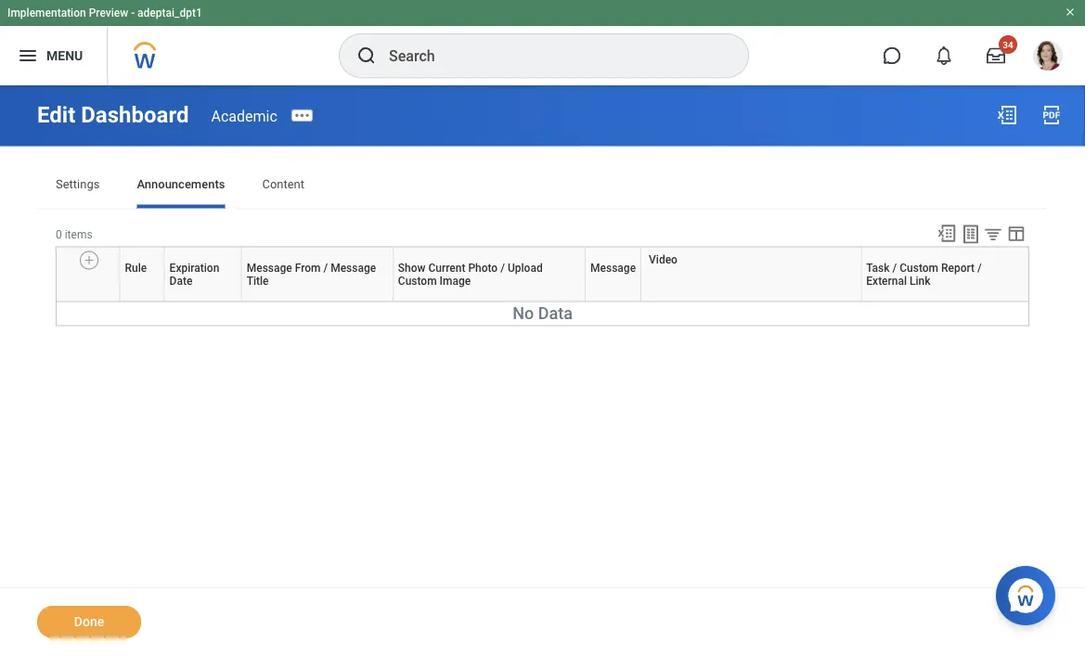 Task type: vqa. For each thing, say whether or not it's contained in the screenshot.
secure.
no



Task type: locate. For each thing, give the bounding box(es) containing it.
2 horizontal spatial message
[[590, 261, 636, 274]]

custom left "image"
[[398, 274, 437, 287]]

2 / from the left
[[501, 261, 505, 274]]

notifications large image
[[935, 46, 953, 65]]

export to excel image
[[996, 104, 1018, 126], [937, 223, 957, 244]]

/ inside the message from / message title
[[323, 261, 328, 274]]

menu
[[46, 48, 83, 63]]

message left from
[[247, 261, 292, 274]]

0 vertical spatial export to excel image
[[996, 104, 1018, 126]]

message left video
[[590, 261, 636, 274]]

custom left report
[[900, 261, 939, 274]]

link
[[910, 274, 931, 287]]

3 / from the left
[[893, 261, 897, 274]]

adeptai_dpt1
[[137, 6, 202, 19]]

task / custom report / external link
[[866, 261, 982, 287]]

0 horizontal spatial custom
[[398, 274, 437, 287]]

custom
[[900, 261, 939, 274], [398, 274, 437, 287]]

-
[[131, 6, 135, 19]]

no
[[513, 304, 534, 324]]

preview
[[89, 6, 128, 19]]

implementation preview -   adeptai_dpt1
[[7, 6, 202, 19]]

tab list
[[37, 164, 1048, 208]]

expiration date
[[170, 261, 219, 287]]

/
[[323, 261, 328, 274], [501, 261, 505, 274], [893, 261, 897, 274], [978, 261, 982, 274]]

Search Workday  search field
[[389, 35, 710, 76]]

show current photo / upload custom image button
[[398, 246, 592, 301]]

from
[[295, 261, 321, 274]]

1 / from the left
[[323, 261, 328, 274]]

34 button
[[976, 35, 1017, 76]]

justify image
[[17, 45, 39, 67]]

toolbar
[[928, 223, 1030, 246]]

date
[[170, 274, 193, 287]]

task
[[866, 261, 890, 274]]

custom inside show current photo / upload custom image
[[398, 274, 437, 287]]

/ inside show current photo / upload custom image
[[501, 261, 505, 274]]

close environment banner image
[[1065, 6, 1076, 18]]

/ right report
[[978, 261, 982, 274]]

menu button
[[0, 26, 107, 85]]

external
[[866, 274, 907, 287]]

report
[[941, 261, 975, 274]]

3 message from the left
[[590, 261, 636, 274]]

no data
[[513, 304, 573, 324]]

message from / message title button
[[247, 246, 400, 301]]

0 horizontal spatial export to excel image
[[937, 223, 957, 244]]

image
[[440, 274, 471, 287]]

edit dashboard
[[37, 102, 189, 128]]

current
[[428, 261, 465, 274]]

/ right from
[[323, 261, 328, 274]]

title
[[247, 274, 269, 287]]

export to excel image left export to worksheets image
[[937, 223, 957, 244]]

1 horizontal spatial message
[[331, 261, 376, 274]]

1 horizontal spatial export to excel image
[[996, 104, 1018, 126]]

rule
[[125, 261, 147, 274]]

show current photo / upload custom image
[[398, 261, 543, 287]]

video
[[649, 253, 678, 266]]

2 message from the left
[[331, 261, 376, 274]]

message from / message title
[[247, 261, 376, 287]]

message right from
[[331, 261, 376, 274]]

/ right the task
[[893, 261, 897, 274]]

profile logan mcneil image
[[1033, 41, 1063, 74]]

/ right photo
[[501, 261, 505, 274]]

toolbar inside edit dashboard main content
[[928, 223, 1030, 246]]

1 horizontal spatial custom
[[900, 261, 939, 274]]

1 vertical spatial export to excel image
[[937, 223, 957, 244]]

0 horizontal spatial message
[[247, 261, 292, 274]]

tab list containing settings
[[37, 164, 1048, 208]]

export to excel image left view printable version (pdf) image
[[996, 104, 1018, 126]]

tab list inside edit dashboard main content
[[37, 164, 1048, 208]]

custom inside task / custom report / external link
[[900, 261, 939, 274]]

1 message from the left
[[247, 261, 292, 274]]

done
[[74, 615, 104, 630]]

message
[[247, 261, 292, 274], [331, 261, 376, 274], [590, 261, 636, 274]]



Task type: describe. For each thing, give the bounding box(es) containing it.
expiration
[[170, 261, 219, 274]]

export to worksheets image
[[960, 223, 982, 246]]

edit dashboard main content
[[0, 85, 1085, 655]]

0
[[56, 228, 62, 241]]

4 / from the left
[[978, 261, 982, 274]]

message button
[[590, 246, 648, 301]]

click to view/edit grid preferences image
[[1006, 223, 1027, 244]]

academic element
[[211, 107, 277, 125]]

implementation
[[7, 6, 86, 19]]

message for message from / message title
[[247, 261, 292, 274]]

academic
[[211, 107, 277, 125]]

export to excel image for export to worksheets image
[[937, 223, 957, 244]]

show
[[398, 261, 426, 274]]

menu banner
[[0, 0, 1085, 85]]

photo
[[468, 261, 498, 274]]

select to filter grid data image
[[983, 224, 1004, 244]]

content
[[262, 177, 305, 191]]

expiration date button
[[170, 246, 248, 301]]

search image
[[356, 45, 378, 67]]

34
[[1003, 39, 1013, 50]]

done button
[[37, 606, 141, 639]]

upload
[[508, 261, 543, 274]]

announcements
[[137, 177, 225, 191]]

export to excel image for view printable version (pdf) image
[[996, 104, 1018, 126]]

settings
[[56, 177, 100, 191]]

inbox large image
[[987, 46, 1005, 65]]

edit
[[37, 102, 75, 128]]

items
[[65, 228, 92, 241]]

0 items
[[56, 228, 92, 241]]

data
[[538, 304, 573, 324]]

dashboard
[[81, 102, 189, 128]]

task / custom report / external link button
[[866, 261, 1024, 287]]

view printable version (pdf) image
[[1041, 104, 1063, 126]]

rule button
[[125, 246, 171, 301]]

message for message
[[590, 261, 636, 274]]

plus image
[[82, 252, 95, 269]]



